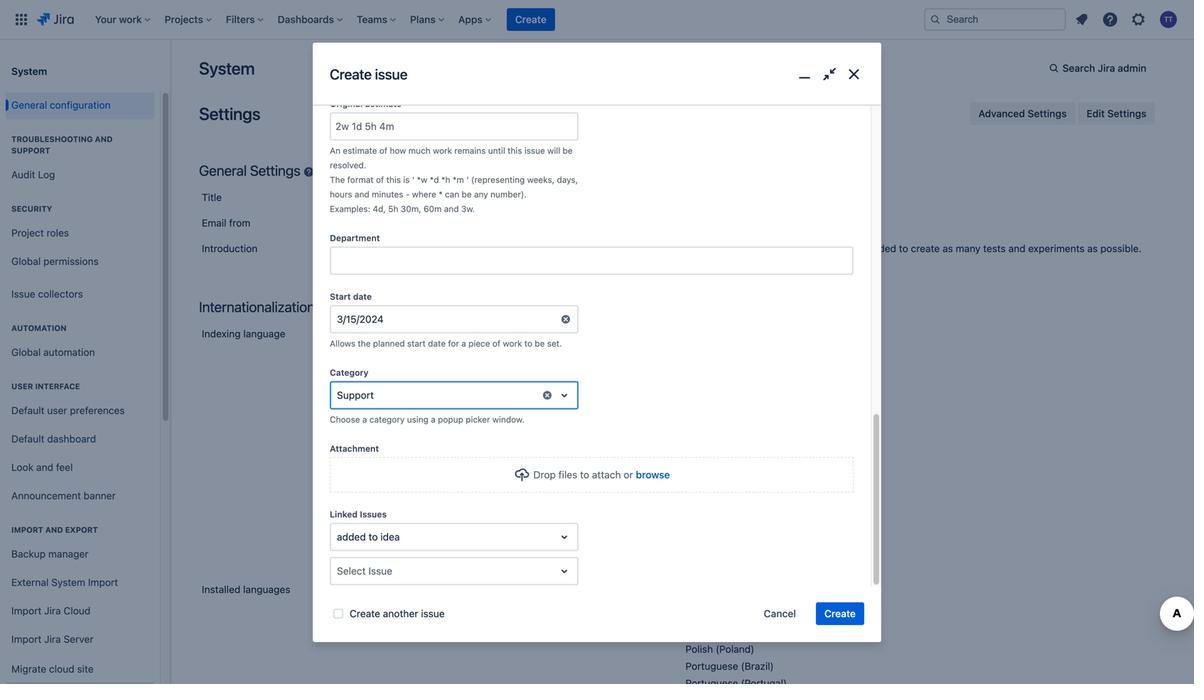 Task type: describe. For each thing, give the bounding box(es) containing it.
3w.
[[461, 204, 475, 214]]

settings for edit settings
[[1108, 108, 1147, 119]]

0 vertical spatial of
[[379, 146, 387, 156]]

possible.
[[1101, 243, 1142, 254]]

dashboard
[[47, 433, 96, 445]]

advanced
[[979, 108, 1025, 119]]

import for import jira cloud
[[11, 605, 42, 617]]

import for import and export
[[11, 526, 43, 535]]

days,
[[557, 175, 578, 185]]

configuration
[[50, 99, 111, 111]]

planned
[[373, 339, 405, 349]]

1 vertical spatial be
[[462, 189, 472, 199]]

jira for admin
[[1098, 62, 1115, 74]]

1 vertical spatial create button
[[816, 603, 864, 626]]

0 horizontal spatial settings
[[199, 104, 260, 124]]

attach
[[592, 469, 621, 481]]

user interface group
[[6, 367, 154, 515]]

to left idea
[[369, 532, 378, 543]]

server
[[64, 634, 93, 646]]

import jira cloud link
[[6, 597, 154, 626]]

group containing advanced settings
[[970, 102, 1155, 125]]

clear image
[[560, 314, 572, 325]]

can
[[445, 189, 459, 199]]

-
[[406, 189, 410, 199]]

general configuration link
[[6, 91, 154, 119]]

troubleshooting and support
[[11, 135, 113, 155]]

browse button
[[636, 468, 670, 482]]

allows
[[330, 339, 355, 349]]

create issue dialog
[[313, 0, 881, 643]]

2 horizontal spatial a
[[462, 339, 466, 349]]

1 board from the left
[[727, 243, 754, 254]]

troubleshooting and support group
[[6, 119, 154, 193]]

security
[[11, 204, 52, 214]]

project roles link
[[6, 219, 154, 247]]

be for issue
[[563, 146, 573, 156]]

be for work
[[535, 339, 545, 349]]

2 ' from the left
[[466, 175, 469, 185]]

settings for advanced settings
[[1028, 108, 1067, 119]]

linked
[[330, 510, 358, 520]]

(south
[[720, 610, 751, 621]]

admin
[[1118, 62, 1147, 74]]

added to idea
[[337, 532, 400, 543]]

announcement
[[11, 490, 81, 502]]

window.
[[492, 415, 525, 425]]

cloud
[[64, 605, 90, 617]]

jira for board
[[708, 243, 724, 254]]

create button inside the primary element
[[507, 8, 555, 31]]

(united
[[721, 456, 755, 468]]

2 as from the left
[[1088, 243, 1098, 254]]

for
[[448, 339, 459, 349]]

advanced settings
[[979, 108, 1067, 119]]

and inside import and export heading
[[45, 526, 63, 535]]

automation heading
[[6, 323, 154, 334]]

files
[[559, 469, 577, 481]]

Search field
[[924, 8, 1066, 31]]

automation group
[[6, 309, 154, 371]]

audit log
[[11, 169, 55, 181]]

cloud
[[49, 664, 74, 675]]

minutes
[[372, 189, 403, 199]]

discard & close image
[[844, 64, 864, 84]]

the
[[358, 339, 371, 349]]

create banner
[[0, 0, 1194, 40]]

troubleshooting and support heading
[[6, 134, 154, 156]]

support inside troubleshooting and support
[[11, 146, 50, 155]]

drop
[[533, 469, 556, 481]]

estimate
[[343, 146, 377, 156]]

or
[[624, 469, 633, 481]]

Original Estimate text field
[[331, 114, 577, 139]]

system for group containing advanced settings
[[199, 58, 255, 78]]

korean (south korea)
[[686, 610, 784, 621]]

another
[[383, 608, 418, 620]]

create another issue
[[350, 608, 445, 620]]

5h
[[388, 204, 398, 214]]

advanced settings link
[[970, 102, 1075, 125]]

external system import
[[11, 577, 118, 589]]

import and export group
[[6, 510, 154, 685]]

export
[[65, 526, 98, 535]]

support inside create issue "dialog"
[[337, 390, 374, 401]]

import for import jira server
[[11, 634, 42, 646]]

audit log link
[[6, 161, 154, 189]]

is inside the an estimate of how much work remains until this issue will be resolved. the format of this is ' *w *d *h *m ' (representing weeks, days, hours and minutes - where * can be any number). examples: 4d, 5h 30m, 60m and 3w.
[[403, 175, 410, 185]]

user interface heading
[[6, 381, 154, 392]]

email
[[202, 217, 226, 229]]

preferences
[[70, 405, 125, 417]]

(representing
[[471, 175, 525, 185]]

search jira admin button
[[1043, 57, 1155, 80]]

attachment
[[330, 444, 379, 454]]

primary element
[[9, 0, 913, 39]]

system inside import and export group
[[51, 577, 85, 589]]

minimize image
[[794, 64, 815, 84]]

4d,
[[373, 204, 386, 214]]

import down backup manager link
[[88, 577, 118, 589]]

create inside the primary element
[[515, 14, 547, 25]]

general
[[11, 99, 47, 111]]

backup manager link
[[6, 540, 154, 569]]

(poland)
[[716, 644, 755, 655]]

import jira server
[[11, 634, 93, 646]]

states)
[[758, 456, 791, 468]]

get online help about global settings image
[[303, 164, 315, 175]]

issue inside issue collectors link
[[11, 288, 35, 300]]

choose
[[330, 415, 360, 425]]

site
[[77, 664, 94, 675]]

estimate
[[365, 99, 402, 109]]

finnish (finland)
[[686, 490, 761, 502]]

backup
[[11, 549, 46, 560]]

audit
[[11, 169, 35, 181]]

remains
[[454, 146, 486, 156]]

security heading
[[6, 203, 154, 215]]

import and export heading
[[6, 525, 154, 536]]

how
[[390, 146, 406, 156]]

roles
[[47, 227, 69, 239]]

department
[[330, 233, 380, 243]]

idea
[[381, 532, 400, 543]]

global for global automation
[[11, 347, 41, 358]]

allows the planned start date for a piece of work to be set.
[[330, 339, 562, 349]]

default for default dashboard
[[11, 433, 44, 445]]

start
[[407, 339, 426, 349]]

*h
[[441, 175, 450, 185]]

announcement banner
[[11, 490, 116, 502]]

open image for added to idea
[[556, 529, 573, 546]]

cancel button
[[755, 603, 805, 626]]

languages
[[243, 584, 290, 596]]

korean
[[686, 610, 718, 621]]

1 horizontal spatial date
[[428, 339, 446, 349]]

issues
[[360, 510, 387, 520]]

look and feel link
[[6, 454, 154, 482]]

project roles
[[11, 227, 69, 239]]

troubleshooting
[[11, 135, 93, 144]]



Task type: vqa. For each thing, say whether or not it's contained in the screenshot.
THE AND
yes



Task type: locate. For each thing, give the bounding box(es) containing it.
title
[[202, 192, 222, 203]]

2 vertical spatial be
[[535, 339, 545, 349]]

create
[[911, 243, 940, 254]]

and
[[95, 135, 113, 144], [355, 189, 369, 199], [444, 204, 459, 214], [1009, 243, 1026, 254], [36, 462, 53, 474], [45, 526, 63, 535]]

open image for select issue
[[556, 563, 573, 580]]

introduction
[[202, 243, 258, 254]]

3/15/2024
[[337, 314, 384, 325]]

as left many
[[943, 243, 953, 254]]

board
[[727, 243, 754, 254], [827, 243, 853, 254]]

0 horizontal spatial be
[[462, 189, 472, 199]]

jira right this
[[708, 243, 724, 254]]

is up -
[[403, 175, 410, 185]]

jira left server
[[44, 634, 61, 646]]

2 horizontal spatial be
[[563, 146, 573, 156]]

date left for
[[428, 339, 446, 349]]

jira left the cloud on the left
[[44, 605, 61, 617]]

global inside security group
[[11, 256, 41, 267]]

global for global permissions
[[11, 256, 41, 267]]

to right files
[[580, 469, 589, 481]]

set.
[[547, 339, 562, 349]]

as
[[943, 243, 953, 254], [1088, 243, 1098, 254]]

upload image
[[514, 467, 531, 484]]

is left an
[[757, 243, 764, 254]]

2 horizontal spatial issue
[[525, 146, 545, 156]]

this right until
[[508, 146, 522, 156]]

1 global from the top
[[11, 256, 41, 267]]

global permissions link
[[6, 247, 154, 276]]

default up the look
[[11, 433, 44, 445]]

work right the much on the top left
[[433, 146, 452, 156]]

jira left admin on the right of the page
[[1098, 62, 1115, 74]]

open image
[[556, 529, 573, 546], [556, 563, 573, 580]]

1 horizontal spatial be
[[535, 339, 545, 349]]

create issue
[[330, 66, 408, 82]]

work inside the an estimate of how much work remains until this issue will be resolved. the format of this is ' *w *d *h *m ' (representing weeks, days, hours and minutes - where * can be any number). examples: 4d, 5h 30m, 60m and 3w.
[[433, 146, 452, 156]]

search
[[1063, 62, 1095, 74]]

0 horizontal spatial date
[[353, 292, 372, 302]]

user
[[47, 405, 67, 417]]

2 default from the top
[[11, 433, 44, 445]]

1 vertical spatial work
[[503, 339, 522, 349]]

jira for cloud
[[44, 605, 61, 617]]

0 vertical spatial support
[[11, 146, 50, 155]]

Department text field
[[331, 248, 852, 274]]

exit full screen image
[[819, 64, 840, 84]]

manager
[[48, 549, 89, 560]]

1 horizontal spatial board
[[827, 243, 853, 254]]

0 vertical spatial work
[[433, 146, 452, 156]]

an
[[767, 243, 778, 254]]

1 vertical spatial open image
[[556, 563, 573, 580]]

installed
[[202, 584, 241, 596]]

browse
[[636, 469, 670, 481]]

issue inside the an estimate of how much work remains until this issue will be resolved. the format of this is ' *w *d *h *m ' (representing weeks, days, hours and minutes - where * can be any number). examples: 4d, 5h 30m, 60m and 3w.
[[525, 146, 545, 156]]

0 horizontal spatial a
[[362, 415, 367, 425]]

issue left collectors
[[11, 288, 35, 300]]

0 vertical spatial global
[[11, 256, 41, 267]]

0 vertical spatial be
[[563, 146, 573, 156]]

1 vertical spatial of
[[376, 175, 384, 185]]

work right piece
[[503, 339, 522, 349]]

1 horizontal spatial as
[[1088, 243, 1098, 254]]

edit settings
[[1087, 108, 1147, 119]]

import
[[11, 526, 43, 535], [88, 577, 118, 589], [11, 605, 42, 617], [11, 634, 42, 646]]

english (united states)
[[686, 456, 791, 468]]

1 default from the top
[[11, 405, 44, 417]]

log
[[38, 169, 55, 181]]

2 vertical spatial of
[[493, 339, 501, 349]]

*m
[[453, 175, 464, 185]]

' left *w
[[412, 175, 415, 185]]

0 horizontal spatial create button
[[507, 8, 555, 31]]

from
[[229, 217, 250, 229]]

0 horizontal spatial is
[[403, 175, 410, 185]]

general configuration
[[11, 99, 111, 111]]

migrate cloud site link
[[6, 654, 154, 685]]

1 horizontal spatial create button
[[816, 603, 864, 626]]

weeks,
[[527, 175, 555, 185]]

global down project
[[11, 256, 41, 267]]

linked issues
[[330, 510, 387, 520]]

a right using
[[431, 415, 436, 425]]

' right *m
[[466, 175, 469, 185]]

default dashboard link
[[6, 425, 154, 454]]

board left an
[[727, 243, 754, 254]]

format
[[347, 175, 374, 185]]

*w
[[417, 175, 427, 185]]

indexing
[[202, 328, 241, 340]]

and inside troubleshooting and support
[[95, 135, 113, 144]]

import down external
[[11, 605, 42, 617]]

and up backup manager
[[45, 526, 63, 535]]

1 as from the left
[[943, 243, 953, 254]]

create button
[[507, 8, 555, 31], [816, 603, 864, 626]]

1 vertical spatial default
[[11, 433, 44, 445]]

look and feel
[[11, 462, 73, 474]]

Start date text field
[[337, 312, 340, 327]]

default
[[11, 405, 44, 417], [11, 433, 44, 445]]

issue right another
[[421, 608, 445, 620]]

1 vertical spatial issue
[[369, 566, 392, 577]]

tests
[[983, 243, 1006, 254]]

backup manager
[[11, 549, 89, 560]]

group
[[970, 102, 1155, 125]]

original estimate
[[330, 99, 402, 109]]

0 vertical spatial create button
[[507, 8, 555, 31]]

piece
[[469, 339, 490, 349]]

support
[[11, 146, 50, 155], [337, 390, 374, 401]]

global automation
[[11, 347, 95, 358]]

indexing language
[[202, 328, 285, 340]]

system for the troubleshooting and support heading
[[11, 65, 47, 77]]

a right for
[[462, 339, 466, 349]]

global inside automation group
[[11, 347, 41, 358]]

2 board from the left
[[827, 243, 853, 254]]

2 global from the top
[[11, 347, 41, 358]]

issue collectors link
[[6, 280, 154, 309]]

import jira cloud
[[11, 605, 90, 617]]

1 ' from the left
[[412, 175, 415, 185]]

search jira admin image
[[1048, 63, 1060, 74]]

2 vertical spatial issue
[[421, 608, 445, 620]]

open image
[[556, 387, 573, 404]]

portuguese
[[686, 661, 738, 672]]

popup
[[438, 415, 463, 425]]

0 vertical spatial open image
[[556, 529, 573, 546]]

of right piece
[[493, 339, 501, 349]]

support down troubleshooting
[[11, 146, 50, 155]]

global
[[11, 256, 41, 267], [11, 347, 41, 358]]

board left intended
[[827, 243, 853, 254]]

search image
[[930, 14, 941, 25]]

clear image
[[542, 390, 553, 401]]

0 horizontal spatial as
[[943, 243, 953, 254]]

of left how
[[379, 146, 387, 156]]

1 horizontal spatial work
[[503, 339, 522, 349]]

0 horizontal spatial work
[[433, 146, 452, 156]]

1 horizontal spatial a
[[431, 415, 436, 425]]

2 horizontal spatial system
[[199, 58, 255, 78]]

and down configuration
[[95, 135, 113, 144]]

issue right select
[[369, 566, 392, 577]]

date right start
[[353, 292, 372, 302]]

0 horizontal spatial this
[[386, 175, 401, 185]]

1 horizontal spatial this
[[508, 146, 522, 156]]

as left the possible.
[[1088, 243, 1098, 254]]

is
[[403, 175, 410, 185], [757, 243, 764, 254]]

0 horizontal spatial issue
[[11, 288, 35, 300]]

0 horizontal spatial '
[[412, 175, 415, 185]]

added
[[337, 532, 366, 543]]

issue inside create issue "dialog"
[[369, 566, 392, 577]]

import inside heading
[[11, 526, 43, 535]]

1 horizontal spatial support
[[337, 390, 374, 401]]

be left set.
[[535, 339, 545, 349]]

1 vertical spatial support
[[337, 390, 374, 401]]

1 horizontal spatial settings
[[1028, 108, 1067, 119]]

global down automation
[[11, 347, 41, 358]]

1 horizontal spatial issue
[[421, 608, 445, 620]]

1 vertical spatial issue
[[525, 146, 545, 156]]

security group
[[6, 189, 154, 280]]

an estimate of how much work remains until this issue will be resolved. the format of this is ' *w *d *h *m ' (representing weeks, days, hours and minutes - where * can be any number). examples: 4d, 5h 30m, 60m and 3w.
[[330, 146, 580, 214]]

0 vertical spatial default
[[11, 405, 44, 417]]

*d
[[430, 175, 439, 185]]

0 horizontal spatial board
[[727, 243, 754, 254]]

to left 'create'
[[899, 243, 908, 254]]

1 horizontal spatial issue
[[369, 566, 392, 577]]

0 vertical spatial is
[[403, 175, 410, 185]]

0 vertical spatial date
[[353, 292, 372, 302]]

announcement banner link
[[6, 482, 154, 510]]

0 vertical spatial issue
[[11, 288, 35, 300]]

0 horizontal spatial issue
[[375, 66, 408, 82]]

Linked Issues text field
[[337, 530, 340, 545]]

2 open image from the top
[[556, 563, 573, 580]]

0 vertical spatial this
[[508, 146, 522, 156]]

and right tests
[[1009, 243, 1026, 254]]

edit
[[1087, 108, 1105, 119]]

an
[[330, 146, 340, 156]]

and down format
[[355, 189, 369, 199]]

this up minutes
[[386, 175, 401, 185]]

this
[[686, 243, 705, 254]]

1 vertical spatial date
[[428, 339, 446, 349]]

finnish
[[686, 490, 718, 502]]

jira image
[[37, 11, 74, 28], [37, 11, 74, 28]]

1 vertical spatial this
[[386, 175, 401, 185]]

0 vertical spatial issue
[[375, 66, 408, 82]]

0 horizontal spatial support
[[11, 146, 50, 155]]

to left set.
[[524, 339, 532, 349]]

the
[[330, 175, 345, 185]]

external
[[11, 577, 49, 589]]

issue collectors
[[11, 288, 83, 300]]

using
[[407, 415, 429, 425]]

support down "category"
[[337, 390, 374, 401]]

1 horizontal spatial '
[[466, 175, 469, 185]]

and inside look and feel link
[[36, 462, 53, 474]]

1 horizontal spatial system
[[51, 577, 85, 589]]

0 horizontal spatial system
[[11, 65, 47, 77]]

until
[[488, 146, 505, 156]]

of up minutes
[[376, 175, 384, 185]]

import up backup
[[11, 526, 43, 535]]

1 open image from the top
[[556, 529, 573, 546]]

work
[[433, 146, 452, 156], [503, 339, 522, 349]]

default for default user preferences
[[11, 405, 44, 417]]

a right choose
[[362, 415, 367, 425]]

be left the "any"
[[462, 189, 472, 199]]

import up migrate
[[11, 634, 42, 646]]

cancel
[[764, 608, 796, 620]]

edit settings link
[[1078, 102, 1155, 125]]

'
[[412, 175, 415, 185], [466, 175, 469, 185]]

many
[[956, 243, 981, 254]]

1 vertical spatial global
[[11, 347, 41, 358]]

default down the user
[[11, 405, 44, 417]]

collectors
[[38, 288, 83, 300]]

language
[[243, 328, 285, 340]]

issue up 'estimate'
[[375, 66, 408, 82]]

select issue
[[337, 566, 392, 577]]

issue left will
[[525, 146, 545, 156]]

jira for server
[[44, 634, 61, 646]]

original
[[330, 99, 363, 109]]

be right will
[[563, 146, 573, 156]]

look
[[11, 462, 34, 474]]

create
[[515, 14, 547, 25], [330, 66, 372, 82], [350, 608, 380, 620], [825, 608, 856, 620]]

drop files to attach or browse
[[533, 469, 670, 481]]

permissions
[[43, 256, 99, 267]]

and left feel
[[36, 462, 53, 474]]

and down can
[[444, 204, 459, 214]]

1 vertical spatial is
[[757, 243, 764, 254]]

2 horizontal spatial settings
[[1108, 108, 1147, 119]]

of
[[379, 146, 387, 156], [376, 175, 384, 185], [493, 339, 501, 349]]

to
[[899, 243, 908, 254], [524, 339, 532, 349], [580, 469, 589, 481], [369, 532, 378, 543]]

email from
[[202, 217, 250, 229]]

Select Issue text field
[[337, 565, 340, 579]]

banner
[[84, 490, 116, 502]]

1 horizontal spatial is
[[757, 243, 764, 254]]

default user preferences link
[[6, 397, 154, 425]]

60m
[[424, 204, 442, 214]]

jira inside 'button'
[[1098, 62, 1115, 74]]



